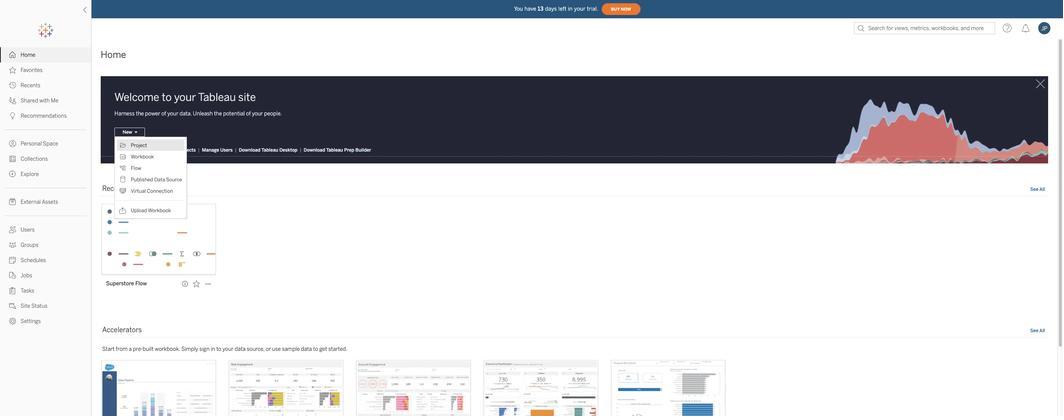 Task type: vqa. For each thing, say whether or not it's contained in the screenshot.
the leftmost "Manage"
yes



Task type: locate. For each thing, give the bounding box(es) containing it.
by text only_f5he34f image inside schedules link
[[9, 257, 16, 264]]

welcome to your tableau site
[[114, 91, 256, 104]]

1 vertical spatial upload
[[131, 208, 147, 214]]

1 see all link from the top
[[1031, 186, 1046, 194]]

manage projects link
[[159, 147, 196, 154]]

use
[[272, 347, 281, 353]]

site status
[[21, 303, 47, 310]]

0 vertical spatial in
[[568, 6, 573, 12]]

by text only_f5he34f image
[[9, 82, 16, 89], [9, 97, 16, 104], [9, 113, 16, 119], [9, 140, 16, 147], [9, 156, 16, 163], [9, 171, 16, 178], [9, 199, 16, 206], [9, 242, 16, 249]]

1 vertical spatial see all link
[[1031, 328, 1046, 336]]

1 horizontal spatial in
[[568, 6, 573, 12]]

0 horizontal spatial manage
[[159, 148, 177, 153]]

to right welcome at left
[[162, 91, 172, 104]]

7 by text only_f5he34f image from the top
[[9, 199, 16, 206]]

1 horizontal spatial to
[[216, 347, 221, 353]]

by text only_f5he34f image for personal space
[[9, 140, 16, 147]]

4 by text only_f5he34f image from the top
[[9, 140, 16, 147]]

data
[[154, 177, 165, 183]]

1 vertical spatial see
[[1031, 329, 1039, 334]]

upload left the 'project'
[[115, 148, 130, 153]]

a
[[129, 347, 132, 353]]

project
[[131, 143, 147, 148]]

see
[[1031, 187, 1039, 192], [1031, 329, 1039, 334]]

0 horizontal spatial of
[[161, 111, 166, 117]]

data left source,
[[235, 347, 246, 353]]

see for accelerators
[[1031, 329, 1039, 334]]

by text only_f5he34f image left site at bottom
[[9, 303, 16, 310]]

assets
[[42, 199, 58, 206]]

workbook down 'new' 'popup button'
[[131, 148, 153, 153]]

3 by text only_f5he34f image from the top
[[9, 113, 16, 119]]

from
[[116, 347, 128, 353]]

tableau left prep
[[326, 148, 343, 153]]

0 horizontal spatial the
[[136, 111, 144, 117]]

1 horizontal spatial manage
[[202, 148, 219, 153]]

upload for upload workbook | manage projects | manage users | download tableau desktop | download tableau prep builder
[[115, 148, 130, 153]]

upload inside menu
[[131, 208, 147, 214]]

manage left projects
[[159, 148, 177, 153]]

built
[[143, 347, 154, 353]]

desktop
[[280, 148, 298, 153]]

2 by text only_f5he34f image from the top
[[9, 97, 16, 104]]

explore
[[21, 171, 39, 178]]

settings
[[21, 319, 41, 325]]

1 horizontal spatial of
[[246, 111, 251, 117]]

by text only_f5he34f image inside settings link
[[9, 318, 16, 325]]

0 horizontal spatial users
[[21, 227, 35, 234]]

by text only_f5he34f image left 'tasks'
[[9, 288, 16, 295]]

6 by text only_f5he34f image from the top
[[9, 288, 16, 295]]

published data source
[[131, 177, 182, 183]]

by text only_f5he34f image inside recommendations 'link'
[[9, 113, 16, 119]]

people.
[[264, 111, 282, 117]]

0 vertical spatial workbook
[[131, 148, 153, 153]]

by text only_f5he34f image for favorites
[[9, 67, 16, 74]]

download
[[239, 148, 260, 153], [304, 148, 325, 153]]

see all
[[1031, 187, 1046, 192], [1031, 329, 1046, 334]]

|
[[156, 148, 157, 153], [198, 148, 200, 153], [235, 148, 237, 153], [300, 148, 301, 153]]

by text only_f5he34f image inside jobs link
[[9, 272, 16, 279]]

1 manage from the left
[[159, 148, 177, 153]]

by text only_f5he34f image up groups link
[[9, 227, 16, 234]]

2 see all link from the top
[[1031, 328, 1046, 336]]

1 horizontal spatial users
[[220, 148, 233, 153]]

tableau left desktop
[[261, 148, 278, 153]]

personal space
[[21, 141, 58, 147]]

7 by text only_f5he34f image from the top
[[9, 303, 16, 310]]

by text only_f5he34f image inside shared with me link
[[9, 97, 16, 104]]

5 by text only_f5he34f image from the top
[[9, 156, 16, 163]]

recents link
[[0, 78, 91, 93]]

tableau
[[198, 91, 236, 104], [261, 148, 278, 153], [326, 148, 343, 153]]

upload workbook | manage projects | manage users | download tableau desktop | download tableau prep builder
[[115, 148, 371, 153]]

download right desktop
[[304, 148, 325, 153]]

by text only_f5he34f image left settings
[[9, 318, 16, 325]]

recommendations
[[21, 113, 67, 119]]

1 vertical spatial users
[[21, 227, 35, 234]]

1 horizontal spatial recents
[[102, 185, 128, 193]]

recents left virtual
[[102, 185, 128, 193]]

1 by text only_f5he34f image from the top
[[9, 82, 16, 89]]

jobs link
[[0, 268, 91, 284]]

0 vertical spatial see all link
[[1031, 186, 1046, 194]]

by text only_f5he34f image left favorites
[[9, 67, 16, 74]]

the
[[136, 111, 144, 117], [214, 111, 222, 117]]

2 see all from the top
[[1031, 329, 1046, 334]]

users
[[220, 148, 233, 153], [21, 227, 35, 234]]

in right left
[[568, 6, 573, 12]]

by text only_f5he34f image inside explore link
[[9, 171, 16, 178]]

of right power at the left
[[161, 111, 166, 117]]

2 | from the left
[[198, 148, 200, 153]]

| right projects
[[198, 148, 200, 153]]

see all link
[[1031, 186, 1046, 194], [1031, 328, 1046, 336]]

by text only_f5he34f image inside "tasks" link
[[9, 288, 16, 295]]

upload
[[115, 148, 130, 153], [131, 208, 147, 214]]

6 by text only_f5he34f image from the top
[[9, 171, 16, 178]]

left
[[559, 6, 567, 12]]

see all link for accelerators
[[1031, 328, 1046, 336]]

space
[[43, 141, 58, 147]]

the right unleash
[[214, 111, 222, 117]]

0 horizontal spatial upload
[[115, 148, 130, 153]]

users down potential
[[220, 148, 233, 153]]

workbook down connection
[[148, 208, 171, 214]]

main navigation. press the up and down arrow keys to access links. element
[[0, 47, 91, 329]]

with
[[39, 98, 50, 104]]

data
[[235, 347, 246, 353], [301, 347, 312, 353]]

to left the get
[[313, 347, 318, 353]]

power
[[145, 111, 160, 117]]

1 see all from the top
[[1031, 187, 1046, 192]]

5 by text only_f5he34f image from the top
[[9, 272, 16, 279]]

1 by text only_f5he34f image from the top
[[9, 52, 16, 58]]

recents
[[21, 82, 40, 89], [102, 185, 128, 193]]

0 vertical spatial all
[[1040, 187, 1046, 192]]

to right the sign
[[216, 347, 221, 353]]

0 horizontal spatial tableau
[[198, 91, 236, 104]]

buy now button
[[602, 3, 641, 15]]

by text only_f5he34f image for jobs
[[9, 272, 16, 279]]

workbook
[[131, 148, 153, 153], [131, 154, 154, 160], [148, 208, 171, 214]]

0 horizontal spatial in
[[211, 347, 215, 353]]

| right manage users link
[[235, 148, 237, 153]]

1 vertical spatial in
[[211, 347, 215, 353]]

by text only_f5he34f image inside groups link
[[9, 242, 16, 249]]

the left power at the left
[[136, 111, 144, 117]]

by text only_f5he34f image for settings
[[9, 318, 16, 325]]

workbook down upload workbook button
[[131, 154, 154, 160]]

trial.
[[587, 6, 599, 12]]

0 vertical spatial upload
[[115, 148, 130, 153]]

1 horizontal spatial upload
[[131, 208, 147, 214]]

manage right projects
[[202, 148, 219, 153]]

2 see from the top
[[1031, 329, 1039, 334]]

by text only_f5he34f image inside recents link
[[9, 82, 16, 89]]

2 all from the top
[[1040, 329, 1046, 334]]

to
[[162, 91, 172, 104], [216, 347, 221, 353], [313, 347, 318, 353]]

0 vertical spatial see
[[1031, 187, 1039, 192]]

1 horizontal spatial download
[[304, 148, 325, 153]]

2 by text only_f5he34f image from the top
[[9, 67, 16, 74]]

source,
[[247, 347, 265, 353]]

recents up the shared
[[21, 82, 40, 89]]

2 vertical spatial workbook
[[148, 208, 171, 214]]

potential
[[223, 111, 245, 117]]

flow right superstore
[[135, 281, 147, 287]]

workbook for upload workbook | manage projects | manage users | download tableau desktop | download tableau prep builder
[[131, 148, 153, 153]]

your up data.
[[174, 91, 196, 104]]

by text only_f5he34f image for external assets
[[9, 199, 16, 206]]

by text only_f5he34f image inside favorites "link"
[[9, 67, 16, 74]]

tableau up unleash
[[198, 91, 236, 104]]

by text only_f5he34f image for recommendations
[[9, 113, 16, 119]]

0 horizontal spatial download
[[239, 148, 260, 153]]

by text only_f5he34f image inside external assets link
[[9, 199, 16, 206]]

groups
[[21, 242, 38, 249]]

by text only_f5he34f image left schedules
[[9, 257, 16, 264]]

new button
[[114, 128, 145, 137]]

1 vertical spatial all
[[1040, 329, 1046, 334]]

all
[[1040, 187, 1046, 192], [1040, 329, 1046, 334]]

| right the 'project'
[[156, 148, 157, 153]]

0 horizontal spatial recents
[[21, 82, 40, 89]]

your left data.
[[167, 111, 178, 117]]

0 horizontal spatial data
[[235, 347, 246, 353]]

flow inside menu
[[131, 166, 141, 171]]

0 vertical spatial recents
[[21, 82, 40, 89]]

superstore
[[106, 281, 134, 287]]

in right the sign
[[211, 347, 215, 353]]

by text only_f5he34f image inside personal space link
[[9, 140, 16, 147]]

1 all from the top
[[1040, 187, 1046, 192]]

8 by text only_f5he34f image from the top
[[9, 242, 16, 249]]

users up groups
[[21, 227, 35, 234]]

buy now
[[611, 7, 631, 12]]

0 vertical spatial see all
[[1031, 187, 1046, 192]]

have
[[525, 6, 536, 12]]

download right manage users link
[[239, 148, 260, 153]]

by text only_f5he34f image inside home link
[[9, 52, 16, 58]]

menu
[[115, 138, 187, 219]]

1 | from the left
[[156, 148, 157, 153]]

of right potential
[[246, 111, 251, 117]]

0 vertical spatial flow
[[131, 166, 141, 171]]

by text only_f5he34f image up favorites "link"
[[9, 52, 16, 58]]

now
[[621, 7, 631, 12]]

personal space link
[[0, 136, 91, 151]]

1 vertical spatial recents
[[102, 185, 128, 193]]

by text only_f5he34f image
[[9, 52, 16, 58], [9, 67, 16, 74], [9, 227, 16, 234], [9, 257, 16, 264], [9, 272, 16, 279], [9, 288, 16, 295], [9, 303, 16, 310], [9, 318, 16, 325]]

by text only_f5he34f image for tasks
[[9, 288, 16, 295]]

started.
[[328, 347, 347, 353]]

flow
[[131, 166, 141, 171], [135, 281, 147, 287]]

accelerators
[[102, 326, 142, 335]]

flow up published
[[131, 166, 141, 171]]

data right sample
[[301, 347, 312, 353]]

recommendations link
[[0, 108, 91, 124]]

4 | from the left
[[300, 148, 301, 153]]

1 horizontal spatial the
[[214, 111, 222, 117]]

2 of from the left
[[246, 111, 251, 117]]

builder
[[356, 148, 371, 153]]

download tableau desktop link
[[239, 147, 298, 154]]

by text only_f5he34f image left jobs
[[9, 272, 16, 279]]

1 vertical spatial see all
[[1031, 329, 1046, 334]]

upload workbook button
[[114, 147, 154, 154]]

8 by text only_f5he34f image from the top
[[9, 318, 16, 325]]

0 horizontal spatial home
[[21, 52, 35, 58]]

by text only_f5he34f image for shared with me
[[9, 97, 16, 104]]

by text only_f5he34f image inside collections link
[[9, 156, 16, 163]]

download tableau prep builder link
[[303, 147, 372, 154]]

1 horizontal spatial data
[[301, 347, 312, 353]]

by text only_f5he34f image inside users link
[[9, 227, 16, 234]]

see all for recents
[[1031, 187, 1046, 192]]

upload down virtual
[[131, 208, 147, 214]]

start from a pre-built workbook. simply sign in to your data source, or use sample data to get started.
[[102, 347, 347, 353]]

4 by text only_f5he34f image from the top
[[9, 257, 16, 264]]

in
[[568, 6, 573, 12], [211, 347, 215, 353]]

2 horizontal spatial to
[[313, 347, 318, 353]]

by text only_f5he34f image for recents
[[9, 82, 16, 89]]

by text only_f5he34f image inside "site status" link
[[9, 303, 16, 310]]

| right desktop
[[300, 148, 301, 153]]

manage
[[159, 148, 177, 153], [202, 148, 219, 153]]

project menu item
[[117, 140, 184, 151]]

1 see from the top
[[1031, 187, 1039, 192]]

3 by text only_f5he34f image from the top
[[9, 227, 16, 234]]



Task type: describe. For each thing, give the bounding box(es) containing it.
1 of from the left
[[161, 111, 166, 117]]

2 the from the left
[[214, 111, 222, 117]]

buy
[[611, 7, 620, 12]]

your right the sign
[[223, 347, 234, 353]]

by text only_f5he34f image for explore
[[9, 171, 16, 178]]

favorites
[[21, 67, 43, 74]]

prep
[[344, 148, 354, 153]]

navigation panel element
[[0, 23, 91, 329]]

workbook.
[[155, 347, 180, 353]]

unleash
[[193, 111, 213, 117]]

see all for accelerators
[[1031, 329, 1046, 334]]

users link
[[0, 222, 91, 238]]

shared
[[21, 98, 38, 104]]

upload workbook
[[131, 208, 171, 214]]

users inside main navigation. press the up and down arrow keys to access links. element
[[21, 227, 35, 234]]

1 vertical spatial workbook
[[131, 154, 154, 160]]

your left "trial."
[[574, 6, 586, 12]]

schedules
[[21, 258, 46, 264]]

shared with me link
[[0, 93, 91, 108]]

collections
[[21, 156, 48, 163]]

welcome
[[114, 91, 159, 104]]

status
[[31, 303, 47, 310]]

jobs
[[21, 273, 32, 279]]

3 | from the left
[[235, 148, 237, 153]]

superstore flow
[[106, 281, 147, 287]]

by text only_f5he34f image for site status
[[9, 303, 16, 310]]

0 vertical spatial users
[[220, 148, 233, 153]]

all for recents
[[1040, 187, 1046, 192]]

2 download from the left
[[304, 148, 325, 153]]

tasks link
[[0, 284, 91, 299]]

get
[[319, 347, 327, 353]]

recents inside recents link
[[21, 82, 40, 89]]

sample
[[282, 347, 300, 353]]

2 horizontal spatial tableau
[[326, 148, 343, 153]]

virtual connection
[[131, 188, 173, 194]]

your left people.
[[252, 111, 263, 117]]

1 download from the left
[[239, 148, 260, 153]]

by text only_f5he34f image for users
[[9, 227, 16, 234]]

menu containing project
[[115, 138, 187, 219]]

home link
[[0, 47, 91, 63]]

all for accelerators
[[1040, 329, 1046, 334]]

see all link for recents
[[1031, 186, 1046, 194]]

shared with me
[[21, 98, 58, 104]]

2 data from the left
[[301, 347, 312, 353]]

1 horizontal spatial home
[[101, 49, 126, 60]]

you
[[514, 6, 523, 12]]

1 data from the left
[[235, 347, 246, 353]]

connection
[[147, 188, 173, 194]]

site
[[238, 91, 256, 104]]

13
[[538, 6, 544, 12]]

projects
[[178, 148, 196, 153]]

pre-
[[133, 347, 143, 353]]

you have 13 days left in your trial.
[[514, 6, 599, 12]]

external assets link
[[0, 195, 91, 210]]

me
[[51, 98, 58, 104]]

explore link
[[0, 167, 91, 182]]

external assets
[[21, 199, 58, 206]]

site
[[21, 303, 30, 310]]

tasks
[[21, 288, 34, 295]]

by text only_f5he34f image for groups
[[9, 242, 16, 249]]

harness
[[114, 111, 135, 117]]

see for recents
[[1031, 187, 1039, 192]]

workbook for upload workbook
[[148, 208, 171, 214]]

1 vertical spatial flow
[[135, 281, 147, 287]]

new
[[123, 130, 132, 135]]

harness the power of your data. unleash the potential of your people.
[[114, 111, 282, 117]]

by text only_f5he34f image for home
[[9, 52, 16, 58]]

Search for views, metrics, workbooks, and more text field
[[854, 22, 996, 34]]

0 horizontal spatial to
[[162, 91, 172, 104]]

1 the from the left
[[136, 111, 144, 117]]

sign
[[200, 347, 210, 353]]

published
[[131, 177, 153, 183]]

source
[[166, 177, 182, 183]]

groups link
[[0, 238, 91, 253]]

collections link
[[0, 151, 91, 167]]

schedules link
[[0, 253, 91, 268]]

upload for upload workbook
[[131, 208, 147, 214]]

favorites link
[[0, 63, 91, 78]]

home inside main navigation. press the up and down arrow keys to access links. element
[[21, 52, 35, 58]]

by text only_f5he34f image for schedules
[[9, 257, 16, 264]]

data.
[[180, 111, 192, 117]]

by text only_f5he34f image for collections
[[9, 156, 16, 163]]

2 manage from the left
[[202, 148, 219, 153]]

external
[[21, 199, 41, 206]]

start
[[102, 347, 115, 353]]

simply
[[181, 347, 198, 353]]

1 horizontal spatial tableau
[[261, 148, 278, 153]]

virtual
[[131, 188, 146, 194]]

personal
[[21, 141, 42, 147]]

days
[[545, 6, 557, 12]]

settings link
[[0, 314, 91, 329]]

manage users link
[[202, 147, 233, 154]]

site status link
[[0, 299, 91, 314]]

or
[[266, 347, 271, 353]]



